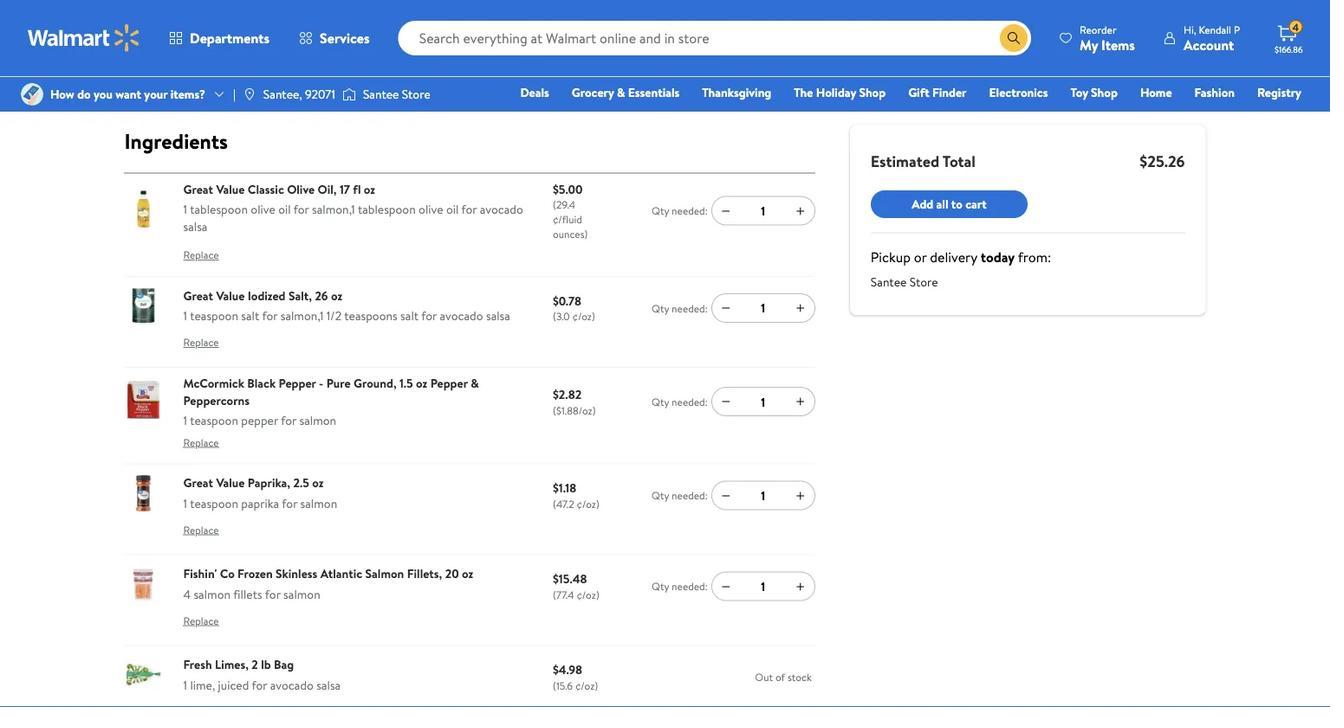 Task type: describe. For each thing, give the bounding box(es) containing it.
want
[[115, 86, 141, 103]]

¢/oz) for $15.48
[[577, 588, 599, 603]]

for inside the great value paprika, 2.5 oz 1 teaspoon paprika for salmon
[[282, 495, 297, 512]]

20
[[445, 566, 459, 583]]

my
[[1080, 35, 1098, 54]]

|
[[233, 86, 236, 103]]

electronics link
[[981, 83, 1056, 102]]

for inside fresh limes, 2 lb bag 1 lime, juiced for avocado salsa
[[252, 677, 267, 694]]

$0.78 (3.0 ¢/oz)
[[553, 293, 595, 324]]

Walmart Site-Wide search field
[[398, 21, 1031, 55]]

estimated total
[[871, 150, 976, 172]]

toy shop
[[1071, 84, 1118, 101]]

1 left increase quantity fishin' co frozen skinless atlantic salmon fillets, 20 oz-count, current quantity 1 image
[[761, 578, 765, 595]]

teaspoon inside great value iodized salt, 26 oz 1 teaspoon salt for salmon,1 1/2 teaspoons salt for avocado salsa
[[190, 308, 238, 325]]

1 pepper from the left
[[279, 375, 316, 392]]

fresh limes, 2 lb bag image
[[124, 657, 162, 695]]

increase quantity great value iodized salt, 26 oz-count, current quantity 1 image
[[794, 301, 807, 315]]

or
[[914, 248, 927, 267]]

hi,
[[1184, 22, 1196, 37]]

replace for fishin' co frozen skinless atlantic salmon fillets, 20 oz
[[183, 614, 219, 629]]

toy shop link
[[1063, 83, 1126, 102]]

replace button for 1 tablespoon olive oil for salmon,1 tablespoon olive oil for avocado salsa
[[183, 242, 219, 269]]

needed: for $0.78
[[672, 301, 708, 316]]

replace button for 1 teaspoon salt for salmon,1 1/2 teaspoons salt for avocado salsa
[[183, 329, 219, 357]]

lime,
[[190, 677, 215, 694]]

fresh limes, 2 lb bag 1 lime, juiced for avocado salsa
[[183, 657, 341, 694]]

skinless
[[276, 566, 317, 583]]

of
[[775, 671, 785, 685]]

1 inside mccormick black pepper - pure ground, 1.5 oz pepper & peppercorns 1 teaspoon pepper for salmon
[[183, 412, 187, 429]]

all
[[936, 196, 948, 213]]

peppercorns
[[183, 392, 250, 409]]

avocado inside fresh limes, 2 lb bag 1 lime, juiced for avocado salsa
[[270, 677, 314, 694]]

salmon inside the great value paprika, 2.5 oz 1 teaspoon paprika for salmon
[[300, 495, 337, 512]]

toy
[[1071, 84, 1088, 101]]

pure
[[326, 375, 351, 392]]

¢/oz) for $4.98
[[575, 679, 598, 694]]

40 mins
[[866, 5, 939, 34]]

fashion
[[1195, 84, 1235, 101]]

walmart+
[[1250, 108, 1302, 125]]

(47.2
[[553, 497, 574, 512]]

fresh
[[183, 657, 212, 674]]

deals link
[[512, 83, 557, 102]]

1 oil from the left
[[278, 201, 291, 218]]

black
[[247, 375, 276, 392]]

salmon inside mccormick black pepper - pure ground, 1.5 oz pepper & peppercorns 1 teaspoon pepper for salmon
[[299, 412, 336, 429]]

reorder my items
[[1080, 22, 1135, 54]]

decrease quantity fishin' co frozen skinless atlantic salmon fillets, 20 oz-count, current quantity 1 image
[[719, 580, 733, 594]]

great value classic olive oil, 17 fl oz link
[[183, 181, 375, 197]]

limes,
[[215, 657, 249, 674]]

value for iodized
[[216, 287, 245, 304]]

1 inside great value classic olive oil, 17 fl oz 1 tablespoon olive oil for salmon,1 tablespoon olive oil for avocado salsa
[[183, 201, 187, 218]]

total
[[943, 150, 976, 172]]

salsa inside great value classic olive oil, 17 fl oz 1 tablespoon olive oil for salmon,1 tablespoon olive oil for avocado salsa
[[183, 218, 207, 235]]

value for paprika,
[[216, 475, 245, 492]]

salsa inside fresh limes, 2 lb bag 1 lime, juiced for avocado salsa
[[317, 677, 341, 694]]

needed: for $5.00
[[672, 204, 708, 218]]

92071
[[305, 86, 335, 103]]

 image for santee store
[[342, 86, 356, 103]]

oil,
[[318, 181, 337, 197]]

add all to cart button
[[871, 191, 1028, 218]]

fashion link
[[1187, 83, 1243, 102]]

salt,
[[288, 287, 312, 304]]

great for great value iodized salt, 26 oz
[[183, 287, 213, 304]]

for inside mccormick black pepper - pure ground, 1.5 oz pepper & peppercorns 1 teaspoon pepper for salmon
[[281, 412, 296, 429]]

Search search field
[[398, 21, 1031, 55]]

5
[[1046, 5, 1058, 34]]

1 left increase quantity mccormick black pepper - pure ground, 1.5 oz pepper & peppercorns-count, current quantity 1 icon
[[761, 394, 765, 411]]

replace button for 4 salmon fillets for salmon
[[183, 608, 219, 636]]

registry link
[[1250, 83, 1309, 102]]

$1.18 (47.2 ¢/oz)
[[553, 480, 599, 512]]

$166.86
[[1275, 43, 1303, 55]]

decrease quantity mccormick black pepper - pure ground, 1.5 oz pepper & peppercorns-count, current quantity 1 image
[[719, 395, 733, 409]]

1 horizontal spatial 4
[[1292, 20, 1299, 34]]

($1.88/oz)
[[553, 403, 596, 418]]

qty for $5.00
[[652, 204, 669, 218]]

classic
[[248, 181, 284, 197]]

store inside pickup or delivery today from: santee store
[[910, 274, 938, 291]]

needed: for $2.82
[[672, 395, 708, 410]]

¢/oz) for $1.18
[[577, 497, 599, 512]]

to
[[951, 196, 963, 213]]

$5.00
[[553, 181, 583, 197]]

great value paprika, 2.5 oz link
[[183, 475, 324, 492]]

electronics
[[989, 84, 1048, 101]]

you
[[94, 86, 113, 103]]

$1.18
[[553, 480, 576, 497]]

qty needed: for $2.82
[[652, 395, 708, 410]]

items?
[[170, 86, 205, 103]]

one debit link
[[1161, 107, 1235, 126]]

iodized
[[248, 287, 286, 304]]

great value iodized salt, 26 oz image
[[124, 287, 162, 325]]

grocery & essentials
[[572, 84, 680, 101]]

qty for $1.18
[[652, 489, 669, 503]]

santee inside pickup or delivery today from: santee store
[[871, 274, 907, 291]]

increase quantity great value paprika, 2.5 oz-count, current quantity 1 image
[[794, 489, 807, 503]]

(77.4
[[553, 588, 574, 603]]

teaspoon inside mccormick black pepper - pure ground, 1.5 oz pepper & peppercorns 1 teaspoon pepper for salmon
[[190, 412, 238, 429]]

avocado inside great value iodized salt, 26 oz 1 teaspoon salt for salmon,1 1/2 teaspoons salt for avocado salsa
[[440, 308, 483, 325]]

replace button for 1 teaspoon pepper for salmon
[[183, 429, 219, 457]]

avocado inside great value classic olive oil, 17 fl oz 1 tablespoon olive oil for salmon,1 tablespoon olive oil for avocado salsa
[[480, 201, 523, 218]]

mins for 40 mins
[[897, 5, 939, 34]]

4 inside fishin' co frozen skinless atlantic salmon fillets, 20 oz 4 salmon fillets for salmon
[[183, 586, 191, 603]]

0 vertical spatial santee
[[363, 86, 399, 103]]

mccormick
[[183, 375, 244, 392]]

santee, 92071
[[263, 86, 335, 103]]

qty for $15.48
[[652, 580, 669, 594]]

2 pepper from the left
[[430, 375, 468, 392]]

the
[[794, 84, 813, 101]]

atlantic
[[320, 566, 362, 583]]

mccormick black pepper - pure ground, 1.5 oz pepper & peppercorns image
[[124, 381, 162, 419]]

qty needed: for $0.78
[[652, 301, 708, 316]]

santee store
[[363, 86, 430, 103]]

salmon
[[365, 566, 404, 583]]

home link
[[1132, 83, 1180, 102]]

how do you want your items?
[[50, 86, 205, 103]]

replace for great value iodized salt, 26 oz
[[183, 336, 219, 350]]

gift finder
[[908, 84, 967, 101]]

lb
[[261, 657, 271, 674]]

from:
[[1018, 248, 1051, 267]]

1 right decrease quantity great value iodized salt, 26 oz-count, current quantity 1 icon
[[761, 300, 765, 317]]

2 olive from the left
[[419, 201, 443, 218]]

17
[[340, 181, 350, 197]]

paprika
[[241, 495, 279, 512]]

fillets,
[[407, 566, 442, 583]]

for inside fishin' co frozen skinless atlantic salmon fillets, 20 oz 4 salmon fillets for salmon
[[265, 586, 281, 603]]

increase quantity mccormick black pepper - pure ground, 1.5 oz pepper & peppercorns-count, current quantity 1 image
[[794, 395, 807, 409]]

frozen
[[238, 566, 273, 583]]

great value paprika, 2.5 oz 1 teaspoon paprika for salmon
[[183, 475, 337, 512]]

pickup
[[871, 248, 911, 267]]

1/2
[[327, 308, 342, 325]]

walmart+ link
[[1242, 107, 1309, 126]]



Task type: vqa. For each thing, say whether or not it's contained in the screenshot.


Task type: locate. For each thing, give the bounding box(es) containing it.
increase quantity great value classic olive oil, 17 fl oz-count, current quantity 1 image
[[794, 204, 807, 218]]

5 qty from the top
[[652, 580, 669, 594]]

2 oil from the left
[[446, 201, 459, 218]]

replace button down 'peppercorns'
[[183, 429, 219, 457]]

5 replace button from the top
[[183, 608, 219, 636]]

0 vertical spatial store
[[402, 86, 430, 103]]

2 vertical spatial value
[[216, 475, 245, 492]]

great for great value classic olive oil, 17 fl oz
[[183, 181, 213, 197]]

1 right the great value paprika, 2.5 oz icon
[[183, 495, 187, 512]]

great for great value paprika, 2.5 oz
[[183, 475, 213, 492]]

tablespoon down fl
[[358, 201, 416, 218]]

 image
[[21, 83, 43, 106], [342, 86, 356, 103], [242, 88, 256, 101]]

qty needed: for $1.18
[[652, 489, 708, 503]]

oz right 20
[[462, 566, 473, 583]]

1 horizontal spatial salt
[[400, 308, 419, 325]]

replace down 'peppercorns'
[[183, 435, 219, 450]]

0 horizontal spatial 4
[[183, 586, 191, 603]]

0 horizontal spatial store
[[402, 86, 430, 103]]

0 horizontal spatial oil
[[278, 201, 291, 218]]

search icon image
[[1007, 31, 1021, 45]]

qty for $0.78
[[652, 301, 669, 316]]

2 salt from the left
[[400, 308, 419, 325]]

1 vertical spatial value
[[216, 287, 245, 304]]

1 value from the top
[[216, 181, 245, 197]]

qty needed: for $5.00
[[652, 204, 708, 218]]

& right 1.5
[[471, 375, 479, 392]]

salsa inside great value iodized salt, 26 oz 1 teaspoon salt for salmon,1 1/2 teaspoons salt for avocado salsa
[[486, 308, 510, 325]]

1 needed: from the top
[[672, 204, 708, 218]]

value left iodized
[[216, 287, 245, 304]]

pepper
[[279, 375, 316, 392], [430, 375, 468, 392]]

pepper right 1.5
[[430, 375, 468, 392]]

decrease quantity great value classic olive oil, 17 fl oz-count, current quantity 1 image
[[719, 204, 733, 218]]

qty left decrease quantity great value classic olive oil, 17 fl oz-count, current quantity 1 icon
[[652, 204, 669, 218]]

1 left increase quantity great value paprika, 2.5 oz-count, current quantity 1 icon
[[761, 487, 765, 504]]

qty needed: for $15.48
[[652, 580, 708, 594]]

oz right 26
[[331, 287, 342, 304]]

great inside great value classic olive oil, 17 fl oz 1 tablespoon olive oil for salmon,1 tablespoon olive oil for avocado salsa
[[183, 181, 213, 197]]

1 vertical spatial store
[[910, 274, 938, 291]]

bag
[[274, 657, 294, 674]]

(29.4
[[553, 197, 575, 212]]

needed: for $15.48
[[672, 580, 708, 594]]

1 horizontal spatial pepper
[[430, 375, 468, 392]]

¢/oz) right (77.4
[[577, 588, 599, 603]]

grocery & essentials link
[[564, 83, 687, 102]]

qty needed: left decrease quantity great value classic olive oil, 17 fl oz-count, current quantity 1 icon
[[652, 204, 708, 218]]

 image right the | on the left top of page
[[242, 88, 256, 101]]

3 qty from the top
[[652, 395, 669, 410]]

value up paprika at the left bottom of the page
[[216, 475, 245, 492]]

0 horizontal spatial salsa
[[183, 218, 207, 235]]

mins up my
[[1063, 5, 1105, 34]]

2 mins from the left
[[1063, 5, 1105, 34]]

1 horizontal spatial  image
[[242, 88, 256, 101]]

p
[[1234, 22, 1240, 37]]

account
[[1184, 35, 1234, 54]]

finder
[[932, 84, 967, 101]]

2 teaspoon from the top
[[190, 412, 238, 429]]

1 qty needed: from the top
[[652, 204, 708, 218]]

replace button up fresh
[[183, 608, 219, 636]]

0 horizontal spatial santee
[[363, 86, 399, 103]]

registry one debit
[[1169, 84, 1302, 125]]

grocery
[[572, 84, 614, 101]]

3 qty needed: from the top
[[652, 395, 708, 410]]

pepper
[[241, 412, 278, 429]]

0 vertical spatial salmon,1
[[312, 201, 355, 218]]

$4.98 (15.6 ¢/oz)
[[553, 662, 598, 694]]

1 tablespoon from the left
[[190, 201, 248, 218]]

¢/oz) for $0.78
[[572, 309, 595, 324]]

ground,
[[354, 375, 397, 392]]

shop right toy
[[1091, 84, 1118, 101]]

oz inside the great value paprika, 2.5 oz 1 teaspoon paprika for salmon
[[312, 475, 324, 492]]

 image right 92071
[[342, 86, 356, 103]]

oz right 2.5
[[312, 475, 324, 492]]

co
[[220, 566, 235, 583]]

$2.82 ($1.88/oz)
[[553, 386, 596, 418]]

salt
[[241, 308, 259, 325], [400, 308, 419, 325]]

¢/oz) inside $4.98 (15.6 ¢/oz)
[[575, 679, 598, 694]]

4 qty needed: from the top
[[652, 489, 708, 503]]

olive
[[251, 201, 275, 218], [419, 201, 443, 218]]

0 horizontal spatial salt
[[241, 308, 259, 325]]

great down ingredients
[[183, 181, 213, 197]]

2 great from the top
[[183, 287, 213, 304]]

qty left "decrease quantity fishin' co frozen skinless atlantic salmon fillets, 20 oz-count, current quantity 1" 'icon'
[[652, 580, 669, 594]]

salsa
[[183, 218, 207, 235], [486, 308, 510, 325], [317, 677, 341, 694]]

1 vertical spatial salmon,1
[[281, 308, 324, 325]]

oz inside great value iodized salt, 26 oz 1 teaspoon salt for salmon,1 1/2 teaspoons salt for avocado salsa
[[331, 287, 342, 304]]

2 needed: from the top
[[672, 301, 708, 316]]

qty left decrease quantity great value paprika, 2.5 oz-count, current quantity 1 icon
[[652, 489, 669, 503]]

1 right great value iodized salt, 26 oz icon
[[183, 308, 187, 325]]

teaspoon down great value paprika, 2.5 oz link
[[190, 495, 238, 512]]

0 vertical spatial 4
[[1292, 20, 1299, 34]]

great value paprika, 2.5 oz image
[[124, 475, 162, 513]]

teaspoon down great value iodized salt, 26 oz link
[[190, 308, 238, 325]]

today
[[981, 248, 1015, 267]]

teaspoon
[[190, 308, 238, 325], [190, 412, 238, 429], [190, 495, 238, 512]]

0 horizontal spatial shop
[[859, 84, 886, 101]]

 image left how
[[21, 83, 43, 106]]

services button
[[284, 17, 384, 59]]

2.5
[[293, 475, 309, 492]]

3 replace button from the top
[[183, 429, 219, 457]]

¢/fluid
[[553, 212, 582, 227]]

1 mins from the left
[[897, 5, 939, 34]]

great value classic olive oil, 17 fl oz image
[[124, 190, 162, 228]]

olive
[[287, 181, 315, 197]]

value
[[216, 181, 245, 197], [216, 287, 245, 304], [216, 475, 245, 492]]

(15.6
[[553, 679, 573, 694]]

great right the great value paprika, 2.5 oz icon
[[183, 475, 213, 492]]

¢/oz) inside $0.78 (3.0 ¢/oz)
[[572, 309, 595, 324]]

qty left decrease quantity mccormick black pepper - pure ground, 1.5 oz pepper & peppercorns-count, current quantity 1 icon
[[652, 395, 669, 410]]

mccormick black pepper - pure ground, 1.5 oz pepper & peppercorns link
[[183, 375, 479, 409]]

needed:
[[672, 204, 708, 218], [672, 301, 708, 316], [672, 395, 708, 410], [672, 489, 708, 503], [672, 580, 708, 594]]

¢/oz) right (3.0
[[572, 309, 595, 324]]

4 replace from the top
[[183, 523, 219, 538]]

0 vertical spatial great
[[183, 181, 213, 197]]

great value iodized salt, 26 oz link
[[183, 287, 342, 304]]

mins right 40
[[897, 5, 939, 34]]

decrease quantity great value iodized salt, 26 oz-count, current quantity 1 image
[[719, 301, 733, 315]]

3 replace from the top
[[183, 435, 219, 450]]

walmart image
[[28, 24, 140, 52]]

santee,
[[263, 86, 302, 103]]

2 horizontal spatial  image
[[342, 86, 356, 103]]

great value iodized salt, 26 oz 1 teaspoon salt for salmon,1 1/2 teaspoons salt for avocado salsa
[[183, 287, 510, 325]]

hi, kendall p account
[[1184, 22, 1240, 54]]

qty needed: left "decrease quantity fishin' co frozen skinless atlantic salmon fillets, 20 oz-count, current quantity 1" 'icon'
[[652, 580, 708, 594]]

qty left decrease quantity great value iodized salt, 26 oz-count, current quantity 1 icon
[[652, 301, 669, 316]]

paprika,
[[248, 475, 290, 492]]

replace for great value paprika, 2.5 oz
[[183, 523, 219, 538]]

needed: left decrease quantity mccormick black pepper - pure ground, 1.5 oz pepper & peppercorns-count, current quantity 1 icon
[[672, 395, 708, 410]]

1 teaspoon from the top
[[190, 308, 238, 325]]

value inside great value iodized salt, 26 oz 1 teaspoon salt for salmon,1 1/2 teaspoons salt for avocado salsa
[[216, 287, 245, 304]]

replace inside $5.00 (29.4 ¢/fluid ounces) replace
[[183, 248, 219, 262]]

salt right teaspoons
[[400, 308, 419, 325]]

do
[[77, 86, 91, 103]]

0 horizontal spatial tablespoon
[[190, 201, 248, 218]]

santee down 'pickup'
[[871, 274, 907, 291]]

juiced
[[218, 677, 249, 694]]

1 salt from the left
[[241, 308, 259, 325]]

salmon down skinless
[[283, 586, 320, 603]]

replace button
[[183, 242, 219, 269], [183, 329, 219, 357], [183, 429, 219, 457], [183, 517, 219, 545], [183, 608, 219, 636]]

great inside the great value paprika, 2.5 oz 1 teaspoon paprika for salmon
[[183, 475, 213, 492]]

& right grocery
[[617, 84, 625, 101]]

salmon,1 down salt,
[[281, 308, 324, 325]]

teaspoon inside the great value paprika, 2.5 oz 1 teaspoon paprika for salmon
[[190, 495, 238, 512]]

 image for how do you want your items?
[[21, 83, 43, 106]]

replace button for 1 teaspoon paprika for salmon
[[183, 517, 219, 545]]

5 needed: from the top
[[672, 580, 708, 594]]

qty needed: left decrease quantity great value paprika, 2.5 oz-count, current quantity 1 icon
[[652, 489, 708, 503]]

1 inside great value iodized salt, 26 oz 1 teaspoon salt for salmon,1 1/2 teaspoons salt for avocado salsa
[[183, 308, 187, 325]]

pepper left -
[[279, 375, 316, 392]]

1 great from the top
[[183, 181, 213, 197]]

oz inside fishin' co frozen skinless atlantic salmon fillets, 20 oz 4 salmon fillets for salmon
[[462, 566, 473, 583]]

5 qty needed: from the top
[[652, 580, 708, 594]]

decrease quantity great value paprika, 2.5 oz-count, current quantity 1 image
[[719, 489, 733, 503]]

1 replace from the top
[[183, 248, 219, 262]]

replace button up fishin' at bottom
[[183, 517, 219, 545]]

1 horizontal spatial &
[[617, 84, 625, 101]]

oil
[[278, 201, 291, 218], [446, 201, 459, 218]]

(3.0
[[553, 309, 570, 324]]

replace for mccormick black pepper - pure ground, 1.5 oz pepper & peppercorns
[[183, 435, 219, 450]]

0 vertical spatial value
[[216, 181, 245, 197]]

1 down 'peppercorns'
[[183, 412, 187, 429]]

great
[[183, 181, 213, 197], [183, 287, 213, 304], [183, 475, 213, 492]]

salmon down 2.5
[[300, 495, 337, 512]]

great value classic olive oil, 17 fl oz 1 tablespoon olive oil for salmon,1 tablespoon olive oil for avocado salsa
[[183, 181, 523, 235]]

$5.00 (29.4 ¢/fluid ounces) replace
[[183, 181, 588, 262]]

0 vertical spatial avocado
[[480, 201, 523, 218]]

2 value from the top
[[216, 287, 245, 304]]

thanksgiving link
[[694, 83, 779, 102]]

replace button up great value iodized salt, 26 oz link
[[183, 242, 219, 269]]

1 vertical spatial santee
[[871, 274, 907, 291]]

4 down fishin' at bottom
[[183, 586, 191, 603]]

replace up mccormick
[[183, 336, 219, 350]]

2 qty needed: from the top
[[652, 301, 708, 316]]

value left classic
[[216, 181, 245, 197]]

1 horizontal spatial olive
[[419, 201, 443, 218]]

salmon down mccormick black pepper - pure ground, 1.5 oz pepper & peppercorns link
[[299, 412, 336, 429]]

1 horizontal spatial oil
[[446, 201, 459, 218]]

1 vertical spatial salsa
[[486, 308, 510, 325]]

great inside great value iodized salt, 26 oz 1 teaspoon salt for salmon,1 1/2 teaspoons salt for avocado salsa
[[183, 287, 213, 304]]

0 vertical spatial &
[[617, 84, 625, 101]]

2 horizontal spatial salsa
[[486, 308, 510, 325]]

estimated
[[871, 150, 939, 172]]

value for classic
[[216, 181, 245, 197]]

 image for santee, 92071
[[242, 88, 256, 101]]

teaspoon down 'peppercorns'
[[190, 412, 238, 429]]

needed: left decrease quantity great value iodized salt, 26 oz-count, current quantity 1 icon
[[672, 301, 708, 316]]

how
[[50, 86, 74, 103]]

1 right decrease quantity great value classic olive oil, 17 fl oz-count, current quantity 1 icon
[[761, 203, 765, 220]]

qty needed: left decrease quantity great value iodized salt, 26 oz-count, current quantity 1 icon
[[652, 301, 708, 316]]

-
[[319, 375, 323, 392]]

ounces)
[[553, 227, 588, 242]]

3 needed: from the top
[[672, 395, 708, 410]]

delivery
[[930, 248, 977, 267]]

1 horizontal spatial shop
[[1091, 84, 1118, 101]]

oz right fl
[[364, 181, 375, 197]]

4 needed: from the top
[[672, 489, 708, 503]]

stock
[[788, 671, 812, 685]]

1 left lime,
[[183, 677, 187, 694]]

fillets
[[233, 586, 262, 603]]

your
[[144, 86, 168, 103]]

0 horizontal spatial mins
[[897, 5, 939, 34]]

¢/oz) inside $1.18 (47.2 ¢/oz)
[[577, 497, 599, 512]]

1 vertical spatial 4
[[183, 586, 191, 603]]

2 shop from the left
[[1091, 84, 1118, 101]]

needed: for $1.18
[[672, 489, 708, 503]]

0 horizontal spatial olive
[[251, 201, 275, 218]]

¢/oz) right (15.6
[[575, 679, 598, 694]]

add
[[912, 196, 933, 213]]

holiday
[[816, 84, 856, 101]]

2 replace from the top
[[183, 336, 219, 350]]

5 replace from the top
[[183, 614, 219, 629]]

1 horizontal spatial santee
[[871, 274, 907, 291]]

& inside mccormick black pepper - pure ground, 1.5 oz pepper & peppercorns 1 teaspoon pepper for salmon
[[471, 375, 479, 392]]

reorder
[[1080, 22, 1117, 37]]

1 shop from the left
[[859, 84, 886, 101]]

ingredients
[[124, 126, 228, 155]]

1 olive from the left
[[251, 201, 275, 218]]

4 replace button from the top
[[183, 517, 219, 545]]

3 great from the top
[[183, 475, 213, 492]]

1 horizontal spatial salsa
[[317, 677, 341, 694]]

needed: left "decrease quantity fishin' co frozen skinless atlantic salmon fillets, 20 oz-count, current quantity 1" 'icon'
[[672, 580, 708, 594]]

2 vertical spatial salsa
[[317, 677, 341, 694]]

2 replace button from the top
[[183, 329, 219, 357]]

1 vertical spatial teaspoon
[[190, 412, 238, 429]]

3 teaspoon from the top
[[190, 495, 238, 512]]

fishin' co frozen skinless atlantic salmon fillets, 20 oz 4 salmon fillets for salmon
[[183, 566, 473, 603]]

fl
[[353, 181, 361, 197]]

0 horizontal spatial pepper
[[279, 375, 316, 392]]

1 vertical spatial great
[[183, 287, 213, 304]]

salt down great value iodized salt, 26 oz link
[[241, 308, 259, 325]]

value inside great value classic olive oil, 17 fl oz 1 tablespoon olive oil for salmon,1 tablespoon olive oil for avocado salsa
[[216, 181, 245, 197]]

cart
[[966, 196, 987, 213]]

1 horizontal spatial tablespoon
[[358, 201, 416, 218]]

replace up fresh
[[183, 614, 219, 629]]

1 replace button from the top
[[183, 242, 219, 269]]

0 vertical spatial salsa
[[183, 218, 207, 235]]

value inside the great value paprika, 2.5 oz 1 teaspoon paprika for salmon
[[216, 475, 245, 492]]

departments button
[[154, 17, 284, 59]]

3 value from the top
[[216, 475, 245, 492]]

2 vertical spatial avocado
[[270, 677, 314, 694]]

oz inside mccormick black pepper - pure ground, 1.5 oz pepper & peppercorns 1 teaspoon pepper for salmon
[[416, 375, 427, 392]]

1 horizontal spatial store
[[910, 274, 938, 291]]

2 vertical spatial great
[[183, 475, 213, 492]]

0 horizontal spatial &
[[471, 375, 479, 392]]

$15.48
[[553, 571, 587, 588]]

1 inside fresh limes, 2 lb bag 1 lime, juiced for avocado salsa
[[183, 677, 187, 694]]

salmon,1 down oil,
[[312, 201, 355, 218]]

¢/oz) right (47.2
[[577, 497, 599, 512]]

santee right 92071
[[363, 86, 399, 103]]

replace up fishin' at bottom
[[183, 523, 219, 538]]

store
[[402, 86, 430, 103], [910, 274, 938, 291]]

out of stock
[[755, 671, 812, 685]]

kendall
[[1199, 22, 1231, 37]]

needed: left decrease quantity great value classic olive oil, 17 fl oz-count, current quantity 1 icon
[[672, 204, 708, 218]]

1 qty from the top
[[652, 204, 669, 218]]

4 qty from the top
[[652, 489, 669, 503]]

oz inside great value classic olive oil, 17 fl oz 1 tablespoon olive oil for salmon,1 tablespoon olive oil for avocado salsa
[[364, 181, 375, 197]]

4 up $166.86
[[1292, 20, 1299, 34]]

pickup or delivery today from: santee store
[[871, 248, 1051, 291]]

mins for 5 mins
[[1063, 5, 1105, 34]]

fishin' co frozen skinless atlantic salmon fillets, 20 oz image
[[124, 566, 162, 604]]

oz
[[364, 181, 375, 197], [331, 287, 342, 304], [416, 375, 427, 392], [312, 475, 324, 492], [462, 566, 473, 583]]

fishin'
[[183, 566, 217, 583]]

¢/oz) inside $15.48 (77.4 ¢/oz)
[[577, 588, 599, 603]]

tablespoon
[[190, 201, 248, 218], [358, 201, 416, 218]]

qty for $2.82
[[652, 395, 669, 410]]

great right great value iodized salt, 26 oz icon
[[183, 287, 213, 304]]

1 inside the great value paprika, 2.5 oz 1 teaspoon paprika for salmon
[[183, 495, 187, 512]]

qty needed:
[[652, 204, 708, 218], [652, 301, 708, 316], [652, 395, 708, 410], [652, 489, 708, 503], [652, 580, 708, 594]]

1 horizontal spatial mins
[[1063, 5, 1105, 34]]

replace up great value iodized salt, 26 oz link
[[183, 248, 219, 262]]

debit
[[1198, 108, 1227, 125]]

2
[[252, 657, 258, 674]]

2 qty from the top
[[652, 301, 669, 316]]

2 tablespoon from the left
[[358, 201, 416, 218]]

tablespoon down classic
[[190, 201, 248, 218]]

oz right 1.5
[[416, 375, 427, 392]]

salmon down fishin' at bottom
[[194, 586, 231, 603]]

qty needed: left decrease quantity mccormick black pepper - pure ground, 1.5 oz pepper & peppercorns-count, current quantity 1 icon
[[652, 395, 708, 410]]

salmon,1
[[312, 201, 355, 218], [281, 308, 324, 325]]

¢/oz)
[[572, 309, 595, 324], [577, 497, 599, 512], [577, 588, 599, 603], [575, 679, 598, 694]]

needed: left decrease quantity great value paprika, 2.5 oz-count, current quantity 1 icon
[[672, 489, 708, 503]]

1 right great value classic olive oil, 17 fl oz image
[[183, 201, 187, 218]]

fishin' co frozen skinless atlantic salmon fillets, 20 oz link
[[183, 566, 473, 583]]

salmon,1 inside great value iodized salt, 26 oz 1 teaspoon salt for salmon,1 1/2 teaspoons salt for avocado salsa
[[281, 308, 324, 325]]

shop right holiday
[[859, 84, 886, 101]]

1 vertical spatial &
[[471, 375, 479, 392]]

1
[[183, 201, 187, 218], [761, 203, 765, 220], [761, 300, 765, 317], [183, 308, 187, 325], [761, 394, 765, 411], [183, 412, 187, 429], [761, 487, 765, 504], [183, 495, 187, 512], [761, 578, 765, 595], [183, 677, 187, 694]]

&
[[617, 84, 625, 101], [471, 375, 479, 392]]

replace button up mccormick
[[183, 329, 219, 357]]

0 vertical spatial teaspoon
[[190, 308, 238, 325]]

0 horizontal spatial  image
[[21, 83, 43, 106]]

increase quantity fishin' co frozen skinless atlantic salmon fillets, 20 oz-count, current quantity 1 image
[[794, 580, 807, 594]]

1 vertical spatial avocado
[[440, 308, 483, 325]]

2 vertical spatial teaspoon
[[190, 495, 238, 512]]

salmon,1 inside great value classic olive oil, 17 fl oz 1 tablespoon olive oil for salmon,1 tablespoon olive oil for avocado salsa
[[312, 201, 355, 218]]



